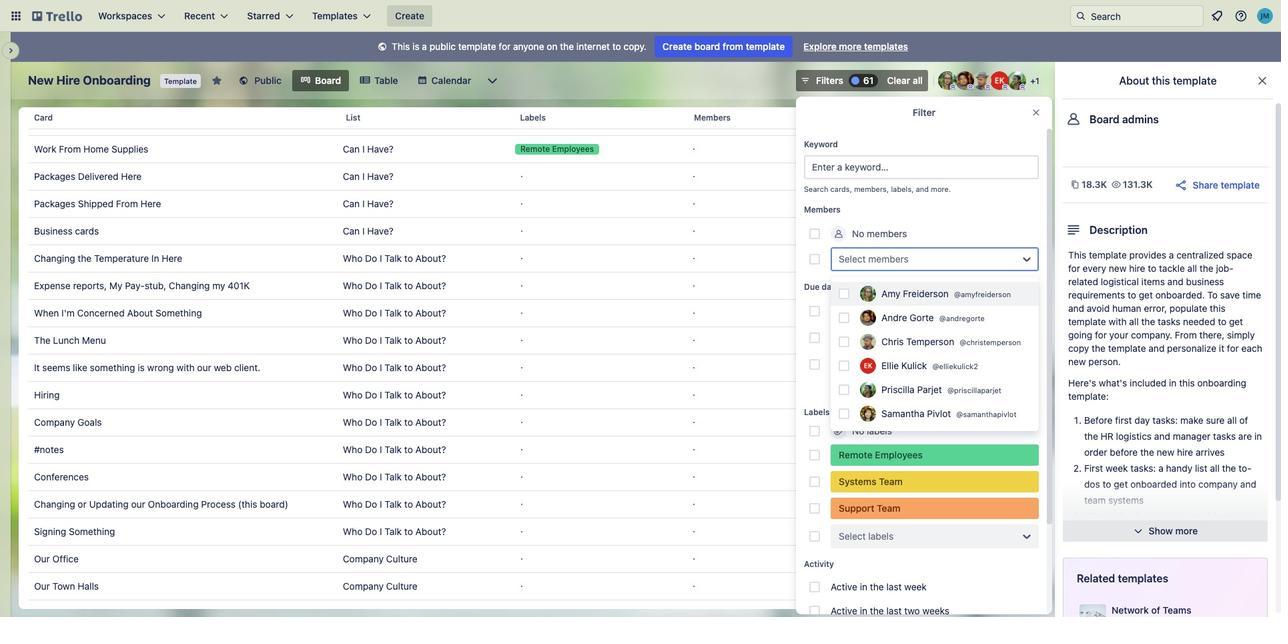 Task type: locate. For each thing, give the bounding box(es) containing it.
of
[[1240, 415, 1248, 426], [1152, 605, 1160, 617]]

onboarding inside row
[[148, 499, 199, 511]]

0 vertical spatial week
[[1106, 463, 1128, 474]]

is inside "link"
[[138, 362, 145, 374]]

1 vertical spatial employees
[[875, 450, 923, 461]]

1 horizontal spatial from
[[116, 198, 138, 210]]

about? for changing the temperature in here
[[416, 253, 446, 264]]

row containing hiring
[[29, 382, 1027, 410]]

0 horizontal spatial our
[[131, 499, 145, 511]]

workspaces button
[[90, 5, 174, 27]]

something
[[90, 362, 135, 374]]

6 do from the top
[[365, 390, 377, 401]]

row containing our town halls
[[29, 573, 1027, 601]]

board left table link
[[315, 75, 341, 86]]

1 vertical spatial of
[[1152, 605, 1160, 617]]

of inside the before first day tasks: make sure all of the hr logistics and manager tasks are in order before the new hire arrives first week tasks: a handy list all the to- dos to get onboarded into company and team systems who's who list: help the newbie orient themselves and learn all about the key people they'll encounter at work
[[1240, 415, 1248, 426]]

board for board admins
[[1090, 113, 1120, 125]]

here down supplies
[[121, 171, 142, 182]]

this member is an admin of this workspace. image right andre gorte (andregorte) image
[[985, 84, 991, 90]]

1 company culture from the top
[[343, 554, 418, 565]]

something down or
[[69, 527, 115, 538]]

select down the support
[[839, 531, 866, 543]]

template
[[164, 77, 197, 85]]

day right next
[[920, 359, 935, 370]]

1 packages from the top
[[34, 171, 75, 182]]

Board name text field
[[21, 70, 157, 91]]

8 talk from the top
[[385, 444, 402, 456]]

this down "to"
[[1210, 303, 1226, 314]]

this member is an admin of this workspace. image
[[950, 84, 956, 90], [1020, 84, 1026, 90]]

remote employees down can i have? row
[[521, 144, 594, 154]]

row
[[29, 102, 1037, 134], [29, 135, 1027, 164], [29, 163, 1027, 191], [29, 190, 1027, 218], [29, 218, 1027, 246], [29, 245, 1027, 273], [29, 272, 1027, 300], [29, 300, 1027, 328], [29, 327, 1027, 355], [29, 354, 1027, 382], [29, 382, 1027, 410], [29, 409, 1027, 437], [29, 436, 1027, 464], [29, 464, 1027, 492], [29, 491, 1027, 519], [29, 519, 1027, 547], [29, 546, 1027, 574], [29, 573, 1027, 601], [29, 601, 1027, 618]]

save
[[1220, 290, 1240, 301]]

5 who do i talk to about? from the top
[[343, 362, 446, 374]]

1 can from the top
[[343, 116, 360, 127]]

row containing changing the temperature in here
[[29, 245, 1027, 273]]

the up active in the last two weeks
[[870, 582, 884, 593]]

no up select members
[[852, 228, 864, 240]]

color: green, title: "remote employees" element up color: yellow, title: "systems team" element
[[831, 445, 1039, 466]]

0 horizontal spatial labels
[[520, 113, 546, 123]]

employees inside button
[[552, 144, 594, 154]]

business cards
[[34, 226, 99, 237]]

do for expense reports, my pay-stub, changing my 401k
[[365, 280, 377, 292]]

back to home image
[[32, 5, 82, 27]]

10 do from the top
[[365, 499, 377, 511]]

due down chris temperson (christemperson) image
[[852, 359, 869, 370]]

1 horizontal spatial this
[[1068, 250, 1087, 261]]

1 this member is an admin of this workspace. image from the left
[[968, 84, 974, 90]]

in inside "here's what's included in this onboarding template:"
[[1169, 378, 1177, 389]]

6 about? from the top
[[416, 390, 446, 401]]

1 culture from the top
[[386, 554, 418, 565]]

color: yellow, title: "systems team" element
[[831, 472, 1039, 493]]

2 select from the top
[[839, 531, 866, 543]]

do for it seems like something is wrong with our web client.
[[365, 362, 377, 374]]

1 horizontal spatial a
[[1159, 463, 1164, 474]]

3 can i have? from the top
[[343, 171, 394, 182]]

6 talk from the top
[[385, 390, 402, 401]]

about?
[[416, 253, 446, 264], [416, 280, 446, 292], [416, 308, 446, 319], [416, 335, 446, 346], [416, 362, 446, 374], [416, 390, 446, 401], [416, 417, 446, 428], [416, 444, 446, 456], [416, 472, 446, 483], [416, 499, 446, 511], [416, 527, 446, 538]]

do for changing or updating our onboarding process (this board)
[[365, 499, 377, 511]]

this member is an admin of this workspace. image left +
[[1020, 84, 1026, 90]]

2 vertical spatial from
[[1175, 330, 1197, 341]]

this member is an admin of this workspace. image left chris temperson (christemperson) icon
[[950, 84, 956, 90]]

11 talk from the top
[[385, 527, 402, 538]]

before first day tasks: make sure all of the hr logistics and manager tasks are in order before the new hire arrives first week tasks: a handy list all the to- dos to get onboarded into company and team systems who's who list: help the newbie orient themselves and learn all about the key people they'll encounter at work
[[1084, 415, 1262, 555]]

5 can from the top
[[343, 226, 360, 237]]

who for the lunch menu
[[343, 335, 363, 346]]

hire down the provides
[[1129, 263, 1145, 274]]

1 about? from the top
[[416, 253, 446, 264]]

get up systems
[[1114, 479, 1128, 491]]

handy
[[1166, 463, 1193, 474]]

more.
[[931, 185, 951, 194]]

2 horizontal spatial from
[[1175, 330, 1197, 341]]

for left the anyone at the left top
[[499, 41, 511, 52]]

10 about? from the top
[[416, 499, 446, 511]]

2 vertical spatial a
[[1159, 463, 1164, 474]]

1 horizontal spatial new
[[1109, 263, 1127, 274]]

personalize
[[1167, 343, 1217, 354]]

our left web
[[197, 362, 211, 374]]

active down active in the last week
[[831, 606, 858, 617]]

this member is an admin of this workspace. image
[[968, 84, 974, 90], [985, 84, 991, 90], [1002, 84, 1008, 90]]

more right explore
[[839, 41, 862, 52]]

2 can i have? from the top
[[343, 143, 394, 155]]

0 horizontal spatial day
[[920, 359, 935, 370]]

6 row from the top
[[29, 245, 1027, 273]]

2 can from the top
[[343, 143, 360, 155]]

2 who do i talk to about? from the top
[[343, 280, 446, 292]]

the left hr
[[1084, 431, 1098, 442]]

create inside button
[[395, 10, 425, 21]]

more up at at bottom right
[[1176, 526, 1198, 537]]

7 do from the top
[[365, 417, 377, 428]]

with up your
[[1109, 316, 1127, 328]]

in for active in the last two weeks
[[860, 606, 868, 617]]

active
[[831, 582, 858, 593], [831, 606, 858, 617]]

packages shipped from here link
[[34, 191, 332, 218]]

2 do from the top
[[365, 280, 377, 292]]

about down expense reports, my pay-stub, changing my 401k
[[127, 308, 153, 319]]

about up admins
[[1119, 75, 1149, 87]]

who do i talk to about? for the lunch menu
[[343, 335, 446, 346]]

samantha pivlot (samanthapivlot) image
[[860, 406, 876, 422]]

select for select labels
[[839, 531, 866, 543]]

this inside this template provides a centralized space for every new hire to tackle all the job- related logistical items and business requirements to get onboarded. to save time and avoid human error, populate this template with all the tasks needed to get going for your company. from there, simply copy the template and personalize it for each new person.
[[1068, 250, 1087, 261]]

1 horizontal spatial due
[[852, 359, 869, 370]]

table containing can i have?
[[19, 102, 1047, 618]]

1 horizontal spatial show
[[1149, 526, 1173, 537]]

a up onboarded
[[1159, 463, 1164, 474]]

from right shipped
[[116, 198, 138, 210]]

who
[[343, 253, 363, 264], [343, 280, 363, 292], [343, 308, 363, 319], [343, 335, 363, 346], [343, 362, 363, 374], [343, 390, 363, 401], [343, 417, 363, 428], [343, 444, 363, 456], [343, 472, 363, 483], [343, 499, 363, 511], [1114, 511, 1133, 523], [343, 527, 363, 538]]

packages delivered here
[[34, 171, 142, 182]]

1 horizontal spatial tasks
[[1213, 431, 1236, 442]]

1 horizontal spatial labels
[[804, 408, 830, 418]]

4 can from the top
[[343, 198, 360, 210]]

1 row from the top
[[29, 102, 1037, 134]]

color: green, title: "remote employees" element down can i have? row
[[515, 144, 599, 155]]

1 vertical spatial active
[[831, 606, 858, 617]]

1 select from the top
[[839, 254, 866, 265]]

who for hiring
[[343, 390, 363, 401]]

board
[[695, 41, 720, 52]]

members up select members
[[867, 228, 907, 240]]

11 about? from the top
[[416, 527, 446, 538]]

1 vertical spatial company culture
[[343, 581, 418, 593]]

do for hiring
[[365, 390, 377, 401]]

onboarding right hire
[[83, 73, 151, 87]]

changing for temperature
[[34, 253, 75, 264]]

changing the temperature in here
[[34, 253, 182, 264]]

2 vertical spatial this
[[1179, 378, 1195, 389]]

who's
[[1084, 511, 1111, 523]]

Enter a keyword… text field
[[804, 155, 1039, 180]]

hire up the handy
[[1177, 447, 1193, 458]]

1
[[1036, 76, 1040, 86]]

new down copy
[[1068, 356, 1086, 368]]

due left date
[[804, 282, 820, 292]]

company culture for our office
[[343, 554, 418, 565]]

1 vertical spatial company
[[343, 554, 384, 565]]

color: green, title: "remote employees" element inside remote employees button
[[515, 144, 599, 155]]

last up active in the last two weeks
[[887, 582, 902, 593]]

0 horizontal spatial board
[[315, 75, 341, 86]]

delivered
[[78, 171, 119, 182]]

0 horizontal spatial something
[[69, 527, 115, 538]]

remote up systems
[[839, 450, 873, 461]]

about? for the lunch menu
[[416, 335, 446, 346]]

can i have? for home
[[343, 143, 394, 155]]

7 row from the top
[[29, 272, 1027, 300]]

#notes link
[[34, 437, 332, 464]]

last left two on the right of the page
[[887, 606, 902, 617]]

14 row from the top
[[29, 464, 1027, 492]]

row containing expense reports, my pay-stub, changing my 401k
[[29, 272, 1027, 300]]

show more
[[1149, 526, 1198, 537]]

tasks down sure
[[1213, 431, 1236, 442]]

new up logistical
[[1109, 263, 1127, 274]]

employees down labels button
[[552, 144, 594, 154]]

team for support team
[[877, 503, 901, 515]]

i inside row
[[362, 116, 365, 127]]

this left onboarding
[[1179, 378, 1195, 389]]

changing down changing the temperature in here link
[[169, 280, 210, 292]]

a
[[422, 41, 427, 52], [1169, 250, 1174, 261], [1159, 463, 1164, 474]]

2 vertical spatial new
[[1157, 447, 1175, 458]]

0 vertical spatial with
[[1109, 316, 1127, 328]]

andre gorte (andregorte) image
[[956, 71, 974, 90]]

0 horizontal spatial create
[[395, 10, 425, 21]]

members,
[[854, 185, 889, 194]]

a inside the before first day tasks: make sure all of the hr logistics and manager tasks are in order before the new hire arrives first week tasks: a handy list all the to- dos to get onboarded into company and team systems who's who list: help the newbie orient themselves and learn all about the key people they'll encounter at work
[[1159, 463, 1164, 474]]

create
[[395, 10, 425, 21], [663, 41, 692, 52]]

labels
[[867, 426, 892, 437], [868, 531, 894, 543]]

this right sm image
[[392, 41, 410, 52]]

public
[[254, 75, 282, 86]]

1 last from the top
[[887, 582, 902, 593]]

have? for here
[[367, 171, 394, 182]]

4 have? from the top
[[367, 198, 394, 210]]

labels down samantha pivlot (samanthapivlot) image at the bottom right of the page
[[867, 426, 892, 437]]

9 who do i talk to about? from the top
[[343, 472, 446, 483]]

employees down no labels
[[875, 450, 923, 461]]

1 this member is an admin of this workspace. image from the left
[[950, 84, 956, 90]]

0 vertical spatial select
[[839, 254, 866, 265]]

all down human in the right of the page
[[1129, 316, 1139, 328]]

8 about? from the top
[[416, 444, 446, 456]]

updating
[[89, 499, 129, 511]]

when i'm concerned about something
[[34, 308, 202, 319]]

2 vertical spatial more
[[1176, 526, 1198, 537]]

this member is an admin of this workspace. image right chris temperson (christemperson) icon
[[1002, 84, 1008, 90]]

can i have? for here
[[343, 171, 394, 182]]

job-
[[1216, 263, 1234, 274]]

have? inside row
[[367, 116, 394, 127]]

get inside the before first day tasks: make sure all of the hr logistics and manager tasks are in order before the new hire arrives first week tasks: a handy list all the to- dos to get onboarded into company and team systems who's who list: help the newbie orient themselves and learn all about the key people they'll encounter at work
[[1114, 479, 1128, 491]]

2 vertical spatial get
[[1114, 479, 1128, 491]]

0 horizontal spatial about
[[127, 308, 153, 319]]

with right wrong
[[177, 362, 195, 374]]

1 talk from the top
[[385, 253, 402, 264]]

3 row from the top
[[29, 163, 1027, 191]]

8 who do i talk to about? from the top
[[343, 444, 446, 456]]

get
[[1139, 290, 1153, 301], [1229, 316, 1243, 328], [1114, 479, 1128, 491]]

0 vertical spatial day
[[920, 359, 935, 370]]

from right work
[[59, 143, 81, 155]]

2 culture from the top
[[386, 581, 418, 593]]

2 packages from the top
[[34, 198, 75, 210]]

16 row from the top
[[29, 519, 1027, 547]]

3 have? from the top
[[367, 171, 394, 182]]

4 about? from the top
[[416, 335, 446, 346]]

5 about? from the top
[[416, 362, 446, 374]]

2 our from the top
[[34, 581, 50, 593]]

8 row from the top
[[29, 300, 1027, 328]]

support team
[[839, 503, 901, 515]]

company culture
[[343, 554, 418, 565], [343, 581, 418, 593]]

3 talk from the top
[[385, 308, 402, 319]]

onboarding down conferences link
[[148, 499, 199, 511]]

changing down business
[[34, 253, 75, 264]]

ellie kulick @elliekulick2
[[882, 360, 978, 371]]

conferences
[[34, 472, 89, 483]]

this template provides a centralized space for every new hire to tackle all the job- related logistical items and business requirements to get onboarded. to save time and avoid human error, populate this template with all the tasks needed to get going for your company. from there, simply copy the template and personalize it for each new person.
[[1068, 250, 1263, 368]]

members inside button
[[694, 113, 731, 123]]

chris temperson @christemperson
[[882, 336, 1021, 347]]

changing left or
[[34, 499, 75, 511]]

5 row from the top
[[29, 218, 1027, 246]]

client.
[[234, 362, 260, 374]]

2 active from the top
[[831, 606, 858, 617]]

0 horizontal spatial show
[[831, 384, 855, 396]]

workspaces
[[98, 10, 152, 21]]

11 do from the top
[[365, 527, 377, 538]]

talk for changing the temperature in here
[[385, 253, 402, 264]]

all right clear
[[913, 75, 923, 86]]

who for company goals
[[343, 417, 363, 428]]

due
[[804, 282, 820, 292], [852, 359, 869, 370]]

row containing changing or updating our onboarding process (this board)
[[29, 491, 1027, 519]]

talk for hiring
[[385, 390, 402, 401]]

1 horizontal spatial hire
[[1177, 447, 1193, 458]]

1 vertical spatial remote
[[839, 450, 873, 461]]

1 horizontal spatial week
[[1106, 463, 1128, 474]]

1 vertical spatial due
[[852, 359, 869, 370]]

401k
[[228, 280, 250, 292]]

1 do from the top
[[365, 253, 377, 264]]

3 this member is an admin of this workspace. image from the left
[[1002, 84, 1008, 90]]

from
[[59, 143, 81, 155], [116, 198, 138, 210], [1175, 330, 1197, 341]]

15 row from the top
[[29, 491, 1027, 519]]

team right systems
[[879, 476, 903, 488]]

week down before
[[1106, 463, 1128, 474]]

a left public
[[422, 41, 427, 52]]

61
[[863, 75, 874, 86]]

show for show more options
[[831, 384, 855, 396]]

1 our from the top
[[34, 554, 50, 565]]

the up "show more"
[[1175, 511, 1189, 523]]

1 horizontal spatial board
[[1090, 113, 1120, 125]]

0 vertical spatial get
[[1139, 290, 1153, 301]]

1 can i have? from the top
[[343, 116, 394, 127]]

7 about? from the top
[[416, 417, 446, 428]]

3 can from the top
[[343, 171, 360, 182]]

1 vertical spatial labels
[[868, 531, 894, 543]]

10 row from the top
[[29, 354, 1027, 382]]

this up admins
[[1152, 75, 1170, 87]]

row containing our office
[[29, 546, 1027, 574]]

13 row from the top
[[29, 436, 1027, 464]]

items
[[1142, 276, 1165, 288]]

1 vertical spatial templates
[[1118, 573, 1169, 585]]

create board from template
[[663, 41, 785, 52]]

orient
[[1224, 511, 1249, 523]]

talk for it seems like something is wrong with our web client.
[[385, 362, 402, 374]]

employees for color: green, title: "remote employees" element inside remote employees button
[[552, 144, 594, 154]]

4 talk from the top
[[385, 335, 402, 346]]

row containing conferences
[[29, 464, 1027, 492]]

and down company.
[[1149, 343, 1165, 354]]

the
[[560, 41, 574, 52], [78, 253, 92, 264], [1200, 263, 1214, 274], [1141, 316, 1155, 328], [1092, 343, 1106, 354], [882, 359, 896, 370], [1084, 431, 1098, 442], [1140, 447, 1154, 458], [1222, 463, 1236, 474], [1175, 511, 1189, 523], [1218, 527, 1232, 539], [870, 582, 884, 593], [870, 606, 884, 617]]

last for week
[[887, 582, 902, 593]]

1 vertical spatial last
[[887, 606, 902, 617]]

table
[[19, 102, 1047, 618]]

2 horizontal spatial a
[[1169, 250, 1174, 261]]

10 talk from the top
[[385, 499, 402, 511]]

18 row from the top
[[29, 573, 1027, 601]]

4 row from the top
[[29, 190, 1027, 218]]

1 horizontal spatial employees
[[875, 450, 923, 461]]

0 horizontal spatial get
[[1114, 479, 1128, 491]]

about? for #notes
[[416, 444, 446, 456]]

color: orange, title: "support team" element
[[831, 499, 1039, 520]]

6 who do i talk to about? from the top
[[343, 390, 446, 401]]

1 vertical spatial our
[[34, 581, 50, 593]]

11 who do i talk to about? from the top
[[343, 527, 446, 538]]

about
[[1119, 75, 1149, 87], [127, 308, 153, 319]]

7 talk from the top
[[385, 417, 402, 428]]

is left public
[[413, 41, 420, 52]]

who do i talk to about? for when i'm concerned about something
[[343, 308, 446, 319]]

order
[[1084, 447, 1108, 458]]

more for options
[[858, 384, 880, 396]]

2 no from the top
[[852, 306, 864, 317]]

requirements
[[1068, 290, 1125, 301]]

amy freiderson (amyfreiderson) image
[[938, 71, 957, 90]]

no down amy freiderson (amyfreiderson) icon
[[852, 306, 864, 317]]

a up tackle
[[1169, 250, 1174, 261]]

1 vertical spatial priscilla parjet (priscillaparjet) image
[[860, 382, 876, 398]]

color: green, title: "remote employees" element
[[515, 144, 599, 155], [831, 445, 1039, 466]]

#notes
[[34, 444, 64, 456]]

5 have? from the top
[[367, 226, 394, 237]]

new up the handy
[[1157, 447, 1175, 458]]

0 vertical spatial new
[[1109, 263, 1127, 274]]

3 no from the top
[[852, 426, 864, 437]]

11 row from the top
[[29, 382, 1027, 410]]

10 who do i talk to about? from the top
[[343, 499, 446, 511]]

support
[[839, 503, 875, 515]]

1 no from the top
[[852, 228, 864, 240]]

board
[[315, 75, 341, 86], [1090, 113, 1120, 125]]

1 vertical spatial with
[[177, 362, 195, 374]]

in for due in the next day
[[872, 359, 880, 370]]

12 row from the top
[[29, 409, 1027, 437]]

1 vertical spatial show
[[1149, 526, 1173, 537]]

logistics
[[1116, 431, 1152, 442]]

1 horizontal spatial color: green, title: "remote employees" element
[[831, 445, 1039, 466]]

network of teams link
[[1077, 603, 1254, 618]]

1 vertical spatial get
[[1229, 316, 1243, 328]]

who for signing something
[[343, 527, 363, 538]]

0 horizontal spatial from
[[59, 143, 81, 155]]

of up are
[[1240, 415, 1248, 426]]

0 horizontal spatial tasks
[[1158, 316, 1181, 328]]

2 company culture from the top
[[343, 581, 418, 593]]

this for this template provides a centralized space for every new hire to tackle all the job- related logistical items and business requirements to get onboarded. to save time and avoid human error, populate this template with all the tasks needed to get going for your company. from there, simply copy the template and personalize it for each new person.
[[1068, 250, 1087, 261]]

1 have? from the top
[[367, 116, 394, 127]]

all inside button
[[913, 75, 923, 86]]

about? for company goals
[[416, 417, 446, 428]]

and down the to-
[[1241, 479, 1257, 491]]

1 active from the top
[[831, 582, 858, 593]]

before
[[1110, 447, 1138, 458]]

this member is an admin of this workspace. image for andre gorte (andregorte) image
[[968, 84, 974, 90]]

priscilla parjet (priscillaparjet) image left +
[[1008, 71, 1026, 90]]

2 have? from the top
[[367, 143, 394, 155]]

my
[[212, 280, 225, 292]]

parjet
[[917, 384, 942, 395]]

1 vertical spatial color: green, title: "remote employees" element
[[831, 445, 1039, 466]]

priscilla parjet (priscillaparjet) image
[[1008, 71, 1026, 90], [860, 382, 876, 398]]

0 vertical spatial due
[[804, 282, 820, 292]]

more inside the show more options button
[[858, 384, 880, 396]]

open information menu image
[[1235, 9, 1248, 23]]

related templates
[[1077, 573, 1169, 585]]

0 vertical spatial members
[[867, 228, 907, 240]]

5 talk from the top
[[385, 362, 402, 374]]

1 vertical spatial is
[[138, 362, 145, 374]]

no dates
[[852, 306, 891, 317]]

@amyfreiderson
[[954, 290, 1011, 299]]

all down centralized
[[1188, 263, 1197, 274]]

show down help
[[1149, 526, 1173, 537]]

0 vertical spatial labels
[[520, 113, 546, 123]]

about? for changing or updating our onboarding process (this board)
[[416, 499, 446, 511]]

tasks: up onboarded
[[1131, 463, 1156, 474]]

here right in
[[162, 253, 182, 264]]

who do i talk to about? for it seems like something is wrong with our web client.
[[343, 362, 446, 374]]

2 row from the top
[[29, 135, 1027, 164]]

signing something
[[34, 527, 115, 538]]

more inside explore more templates link
[[839, 41, 862, 52]]

1 horizontal spatial day
[[1135, 415, 1150, 426]]

0 vertical spatial last
[[887, 582, 902, 593]]

row containing #notes
[[29, 436, 1027, 464]]

week up two on the right of the page
[[904, 582, 927, 593]]

4 who do i talk to about? from the top
[[343, 335, 446, 346]]

members down 'no members'
[[868, 254, 909, 265]]

0 horizontal spatial remote employees
[[521, 144, 594, 154]]

19 row from the top
[[29, 601, 1027, 618]]

our right updating
[[131, 499, 145, 511]]

0 horizontal spatial color: green, title: "remote employees" element
[[515, 144, 599, 155]]

9 about? from the top
[[416, 472, 446, 483]]

1 horizontal spatial this member is an admin of this workspace. image
[[985, 84, 991, 90]]

do for when i'm concerned about something
[[365, 308, 377, 319]]

onboarding inside text field
[[83, 73, 151, 87]]

our left town
[[34, 581, 50, 593]]

0 notifications image
[[1209, 8, 1225, 24]]

or
[[78, 499, 87, 511]]

for up related
[[1068, 263, 1080, 274]]

who do i talk to about? for changing the temperature in here
[[343, 253, 446, 264]]

1 vertical spatial about
[[127, 308, 153, 319]]

pay-
[[125, 280, 145, 292]]

signing something link
[[34, 519, 332, 546]]

last
[[887, 582, 902, 593], [887, 606, 902, 617]]

who for expense reports, my pay-stub, changing my 401k
[[343, 280, 363, 292]]

0 horizontal spatial remote
[[521, 144, 550, 154]]

9 do from the top
[[365, 472, 377, 483]]

first
[[1115, 415, 1132, 426]]

0 vertical spatial company culture
[[343, 554, 418, 565]]

who do i talk to about? for hiring
[[343, 390, 446, 401]]

in right included on the bottom right
[[1169, 378, 1177, 389]]

time
[[1243, 290, 1261, 301]]

can inside row
[[343, 116, 360, 127]]

0 vertical spatial no
[[852, 228, 864, 240]]

2 this member is an admin of this workspace. image from the left
[[985, 84, 991, 90]]

tasks down error,
[[1158, 316, 1181, 328]]

get up simply
[[1229, 316, 1243, 328]]

here down packages delivered here link
[[141, 198, 161, 210]]

can i have? for from
[[343, 198, 394, 210]]

ellie
[[882, 360, 899, 371]]

hiring
[[34, 390, 60, 401]]

who do i talk to about? for #notes
[[343, 444, 446, 456]]

1 vertical spatial no
[[852, 306, 864, 317]]

something down "expense reports, my pay-stub, changing my 401k" link
[[156, 308, 202, 319]]

talk
[[385, 253, 402, 264], [385, 280, 402, 292], [385, 308, 402, 319], [385, 335, 402, 346], [385, 362, 402, 374], [385, 390, 402, 401], [385, 417, 402, 428], [385, 444, 402, 456], [385, 472, 402, 483], [385, 499, 402, 511], [385, 527, 402, 538]]

4 can i have? from the top
[[343, 198, 394, 210]]

packages down work
[[34, 171, 75, 182]]

can i have? inside row
[[343, 116, 394, 127]]

more down ellie kulick (elliekulick2) image
[[858, 384, 880, 396]]

1 vertical spatial this
[[1068, 250, 1087, 261]]

row containing it seems like something is wrong with our web client.
[[29, 354, 1027, 382]]

is left wrong
[[138, 362, 145, 374]]

create for create
[[395, 10, 425, 21]]

priscilla parjet (priscillaparjet) image down ellie kulick (elliekulick2) image
[[860, 382, 876, 398]]

search image
[[1076, 11, 1086, 21]]

labels inside button
[[520, 113, 546, 123]]

2 last from the top
[[887, 606, 902, 617]]

1 vertical spatial more
[[858, 384, 880, 396]]

day up "logistics"
[[1135, 415, 1150, 426]]

changing or updating our onboarding process (this board)
[[34, 499, 288, 511]]

0 vertical spatial team
[[879, 476, 903, 488]]

town
[[52, 581, 75, 593]]

2 talk from the top
[[385, 280, 402, 292]]

table link
[[352, 70, 406, 91]]

can for here
[[343, 171, 360, 182]]

0 vertical spatial priscilla parjet (priscillaparjet) image
[[1008, 71, 1026, 90]]

1 vertical spatial select
[[839, 531, 866, 543]]

web
[[214, 362, 232, 374]]

9 talk from the top
[[385, 472, 402, 483]]

can for home
[[343, 143, 360, 155]]

7 who do i talk to about? from the top
[[343, 417, 446, 428]]

no down samantha pivlot (samanthapivlot) image at the bottom right of the page
[[852, 426, 864, 437]]

1 horizontal spatial about
[[1119, 75, 1149, 87]]

week inside the before first day tasks: make sure all of the hr logistics and manager tasks are in order before the new hire arrives first week tasks: a handy list all the to- dos to get onboarded into company and team systems who's who list: help the newbie orient themselves and learn all about the key people they'll encounter at work
[[1106, 463, 1128, 474]]

1 horizontal spatial members
[[804, 205, 841, 215]]

1 vertical spatial members
[[804, 205, 841, 215]]

3 who do i talk to about? from the top
[[343, 308, 446, 319]]

1 vertical spatial onboarding
[[148, 499, 199, 511]]

remote inside button
[[521, 144, 550, 154]]

of left teams
[[1152, 605, 1160, 617]]

17 row from the top
[[29, 546, 1027, 574]]

5 do from the top
[[365, 362, 377, 374]]

0 horizontal spatial this member is an admin of this workspace. image
[[950, 84, 956, 90]]

team
[[879, 476, 903, 488], [877, 503, 901, 515]]

do for signing something
[[365, 527, 377, 538]]

3 about? from the top
[[416, 308, 446, 319]]

admins
[[1122, 113, 1159, 125]]

last for two
[[887, 606, 902, 617]]

in up active in the last two weeks
[[860, 582, 868, 593]]

0 horizontal spatial new
[[1068, 356, 1086, 368]]

4 do from the top
[[365, 335, 377, 346]]

search
[[804, 185, 828, 194]]

0 vertical spatial members
[[694, 113, 731, 123]]

2 horizontal spatial this member is an admin of this workspace. image
[[1002, 84, 1008, 90]]

onboarded.
[[1156, 290, 1205, 301]]

talk for signing something
[[385, 527, 402, 538]]

templates up the network of teams
[[1118, 573, 1169, 585]]

row containing the lunch menu
[[29, 327, 1027, 355]]

more inside show more button
[[1176, 526, 1198, 537]]

sm image
[[376, 41, 389, 54]]

amy freiderson (amyfreiderson) image
[[860, 286, 876, 302]]

1 horizontal spatial our
[[197, 362, 211, 374]]

2 vertical spatial no
[[852, 426, 864, 437]]

9 row from the top
[[29, 327, 1027, 355]]

this up "every"
[[1068, 250, 1087, 261]]

talk for the lunch menu
[[385, 335, 402, 346]]

2 about? from the top
[[416, 280, 446, 292]]

changing
[[34, 253, 75, 264], [169, 280, 210, 292], [34, 499, 75, 511]]

8 do from the top
[[365, 444, 377, 456]]

primary element
[[0, 0, 1281, 32]]

row containing packages delivered here
[[29, 163, 1027, 191]]

0 vertical spatial show
[[831, 384, 855, 396]]

1 who do i talk to about? from the top
[[343, 253, 446, 264]]

who for when i'm concerned about something
[[343, 308, 363, 319]]

3 do from the top
[[365, 308, 377, 319]]

0 horizontal spatial this
[[392, 41, 410, 52]]

can for from
[[343, 198, 360, 210]]

1 vertical spatial tasks:
[[1131, 463, 1156, 474]]

@christemperson
[[960, 338, 1021, 347]]

active down activity
[[831, 582, 858, 593]]

0 vertical spatial hire
[[1129, 263, 1145, 274]]

the inside changing the temperature in here link
[[78, 253, 92, 264]]

who for #notes
[[343, 444, 363, 456]]

1 horizontal spatial is
[[413, 41, 420, 52]]



Task type: describe. For each thing, give the bounding box(es) containing it.
when
[[34, 308, 59, 319]]

talk for conferences
[[385, 472, 402, 483]]

talk for changing or updating our onboarding process (this board)
[[385, 499, 402, 511]]

row containing company goals
[[29, 409, 1027, 437]]

no members
[[852, 228, 907, 240]]

about? for hiring
[[416, 390, 446, 401]]

to inside the before first day tasks: make sure all of the hr logistics and manager tasks are in order before the new hire arrives first week tasks: a handy list all the to- dos to get onboarded into company and team systems who's who list: help the newbie orient themselves and learn all about the key people they'll encounter at work
[[1103, 479, 1111, 491]]

gorte
[[910, 312, 934, 323]]

lunch
[[53, 335, 79, 346]]

do for conferences
[[365, 472, 377, 483]]

no for no dates
[[852, 306, 864, 317]]

our for our town halls
[[34, 581, 50, 593]]

and down tackle
[[1168, 276, 1184, 288]]

active for active in the last week
[[831, 582, 858, 593]]

populate
[[1170, 303, 1208, 314]]

for left your
[[1095, 330, 1107, 341]]

the lunch menu
[[34, 335, 106, 346]]

company culture for our town halls
[[343, 581, 418, 593]]

hire inside this template provides a centralized space for every new hire to tackle all the job- related logistical items and business requirements to get onboarded. to save time and avoid human error, populate this template with all the tasks needed to get going for your company. from there, simply copy the template and personalize it for each new person.
[[1129, 263, 1145, 274]]

company
[[1199, 479, 1238, 491]]

about? for it seems like something is wrong with our web client.
[[416, 362, 446, 374]]

this inside "here's what's included in this onboarding template:"
[[1179, 378, 1195, 389]]

due for due date
[[804, 282, 820, 292]]

customize views image
[[486, 74, 499, 87]]

from inside this template provides a centralized space for every new hire to tackle all the job- related logistical items and business requirements to get onboarded. to save time and avoid human error, populate this template with all the tasks needed to get going for your company. from there, simply copy the template and personalize it for each new person.
[[1175, 330, 1197, 341]]

packages for packages delivered here
[[34, 171, 75, 182]]

cards
[[75, 226, 99, 237]]

chris temperson (christemperson) image
[[973, 71, 992, 90]]

provides
[[1130, 250, 1167, 261]]

due for due in the next day
[[852, 359, 869, 370]]

0 vertical spatial this
[[1152, 75, 1170, 87]]

explore more templates link
[[796, 36, 916, 57]]

in
[[151, 253, 159, 264]]

it seems like something is wrong with our web client.
[[34, 362, 260, 374]]

wrong
[[147, 362, 174, 374]]

@andregorte
[[939, 314, 985, 323]]

copy.
[[624, 41, 647, 52]]

when i'm concerned about something link
[[34, 300, 332, 327]]

1 vertical spatial here
[[141, 198, 161, 210]]

about
[[1191, 527, 1215, 539]]

stub,
[[145, 280, 166, 292]]

tasks inside the before first day tasks: make sure all of the hr logistics and manager tasks are in order before the new hire arrives first week tasks: a handy list all the to- dos to get onboarded into company and team systems who's who list: help the newbie orient themselves and learn all about the key people they'll encounter at work
[[1213, 431, 1236, 442]]

what's
[[1099, 378, 1127, 389]]

and left the more.
[[916, 185, 929, 194]]

2 vertical spatial here
[[162, 253, 182, 264]]

have? for home
[[367, 143, 394, 155]]

0 horizontal spatial of
[[1152, 605, 1160, 617]]

1 vertical spatial labels
[[804, 408, 830, 418]]

key
[[1234, 527, 1249, 539]]

members for select members
[[868, 254, 909, 265]]

ellie kulick (elliekulick2) image
[[990, 71, 1009, 90]]

the
[[34, 335, 50, 346]]

select labels
[[839, 531, 894, 543]]

show more button
[[1063, 521, 1268, 543]]

and right "logistics"
[[1154, 431, 1170, 442]]

our office
[[34, 554, 79, 565]]

remote for the right color: green, title: "remote employees" element
[[839, 450, 873, 461]]

this member is an admin of this workspace. image for chris temperson (christemperson) icon
[[985, 84, 991, 90]]

about? for conferences
[[416, 472, 446, 483]]

0 vertical spatial here
[[121, 171, 142, 182]]

row containing when i'm concerned about something
[[29, 300, 1027, 328]]

our inside the changing or updating our onboarding process (this board) link
[[131, 499, 145, 511]]

the left next
[[882, 359, 896, 370]]

with inside "link"
[[177, 362, 195, 374]]

all right sure
[[1227, 415, 1237, 426]]

first
[[1084, 463, 1103, 474]]

related
[[1077, 573, 1115, 585]]

here's
[[1068, 378, 1097, 389]]

work from home supplies
[[34, 143, 148, 155]]

row containing business cards
[[29, 218, 1027, 246]]

team for systems team
[[879, 476, 903, 488]]

there,
[[1200, 330, 1225, 341]]

who for it seems like something is wrong with our web client.
[[343, 362, 363, 374]]

the up the business
[[1200, 263, 1214, 274]]

tackle
[[1159, 263, 1185, 274]]

who do i talk to about? for conferences
[[343, 472, 446, 483]]

show for show more
[[1149, 526, 1173, 537]]

0 vertical spatial templates
[[864, 41, 908, 52]]

board for board
[[315, 75, 341, 86]]

labels for select labels
[[868, 531, 894, 543]]

jeremy miller (jeremymiller198) image
[[1257, 8, 1273, 24]]

@elliekulick2
[[933, 362, 978, 371]]

0 vertical spatial about
[[1119, 75, 1149, 87]]

who inside the before first day tasks: make sure all of the hr logistics and manager tasks are in order before the new hire arrives first week tasks: a handy list all the to- dos to get onboarded into company and team systems who's who list: help the newbie orient themselves and learn all about the key people they'll encounter at work
[[1114, 511, 1133, 523]]

the left key
[[1218, 527, 1232, 539]]

no for no labels
[[852, 426, 864, 437]]

business
[[1186, 276, 1224, 288]]

remote employees inside button
[[521, 144, 594, 154]]

show more options button
[[831, 384, 929, 397]]

row containing card
[[29, 102, 1037, 134]]

create for create board from template
[[663, 41, 692, 52]]

labels,
[[891, 185, 914, 194]]

people
[[1084, 543, 1114, 555]]

date
[[822, 282, 839, 292]]

row containing work from home supplies
[[29, 135, 1027, 164]]

signing
[[34, 527, 66, 538]]

have? for from
[[367, 198, 394, 210]]

clear all
[[887, 75, 923, 86]]

to
[[1208, 290, 1218, 301]]

search cards, members, labels, and more.
[[804, 185, 951, 194]]

Search field
[[1086, 6, 1203, 26]]

activity
[[804, 560, 834, 570]]

company goals link
[[34, 410, 332, 436]]

all right list
[[1210, 463, 1220, 474]]

1 horizontal spatial get
[[1139, 290, 1153, 301]]

do for the lunch menu
[[365, 335, 377, 346]]

+ 1
[[1031, 76, 1040, 86]]

keyword
[[804, 139, 838, 149]]

hire inside the before first day tasks: make sure all of the hr logistics and manager tasks are in order before the new hire arrives first week tasks: a handy list all the to- dos to get onboarded into company and team systems who's who list: help the newbie orient themselves and learn all about the key people they'll encounter at work
[[1177, 447, 1193, 458]]

supplies
[[111, 143, 148, 155]]

starred
[[247, 10, 280, 21]]

close popover image
[[1031, 107, 1042, 118]]

a inside this template provides a centralized space for every new hire to tackle all the job- related logistical items and business requirements to get onboarded. to save time and avoid human error, populate this template with all the tasks needed to get going for your company. from there, simply copy the template and personalize it for each new person.
[[1169, 250, 1174, 261]]

remote for color: green, title: "remote employees" element inside remote employees button
[[521, 144, 550, 154]]

culture for our office
[[386, 554, 418, 565]]

encounter
[[1145, 543, 1189, 555]]

menu
[[82, 335, 106, 346]]

cards,
[[831, 185, 852, 194]]

active in the last week
[[831, 582, 927, 593]]

who do i talk to about? for changing or updating our onboarding process (this board)
[[343, 499, 446, 511]]

and left the avoid
[[1068, 303, 1084, 314]]

0 vertical spatial company
[[34, 417, 75, 428]]

into
[[1180, 479, 1196, 491]]

calendar
[[432, 75, 471, 86]]

all right 'learn'
[[1179, 527, 1188, 539]]

our inside it seems like something is wrong with our web client. "link"
[[197, 362, 211, 374]]

the down "logistics"
[[1140, 447, 1154, 458]]

talk for when i'm concerned about something
[[385, 308, 402, 319]]

do for #notes
[[365, 444, 377, 456]]

card button
[[29, 102, 341, 134]]

our for our office
[[34, 554, 50, 565]]

this inside this template provides a centralized space for every new hire to tackle all the job- related logistical items and business requirements to get onboarded. to save time and avoid human error, populate this template with all the tasks needed to get going for your company. from there, simply copy the template and personalize it for each new person.
[[1210, 303, 1226, 314]]

1 horizontal spatial templates
[[1118, 573, 1169, 585]]

0 vertical spatial from
[[59, 143, 81, 155]]

no for no members
[[852, 228, 864, 240]]

share template button
[[1174, 178, 1260, 192]]

1 horizontal spatial remote employees
[[839, 450, 923, 461]]

about inside when i'm concerned about something link
[[127, 308, 153, 319]]

the right on
[[560, 41, 574, 52]]

this member is an admin of this workspace. image for ellie kulick (elliekulick2) icon
[[1002, 84, 1008, 90]]

temperature
[[94, 253, 149, 264]]

active in the last two weeks
[[831, 606, 950, 617]]

packages delivered here link
[[34, 164, 332, 190]]

centralized
[[1177, 250, 1224, 261]]

the up company.
[[1141, 316, 1155, 328]]

it
[[1219, 343, 1225, 354]]

with inside this template provides a centralized space for every new hire to tackle all the job- related logistical items and business requirements to get onboarded. to save time and avoid human error, populate this template with all the tasks needed to get going for your company. from there, simply copy the template and personalize it for each new person.
[[1109, 316, 1127, 328]]

ellie kulick (elliekulick2) image
[[860, 358, 876, 374]]

new hire onboarding
[[28, 73, 151, 87]]

for right it
[[1227, 343, 1239, 354]]

in inside the before first day tasks: make sure all of the hr logistics and manager tasks are in order before the new hire arrives first week tasks: a handy list all the to- dos to get onboarded into company and team systems who's who list: help the newbie orient themselves and learn all about the key people they'll encounter at work
[[1255, 431, 1262, 442]]

onboarded
[[1131, 479, 1177, 491]]

2 this member is an admin of this workspace. image from the left
[[1020, 84, 1026, 90]]

talk for #notes
[[385, 444, 402, 456]]

talk for expense reports, my pay-stub, changing my 401k
[[385, 280, 402, 292]]

1 horizontal spatial priscilla parjet (priscillaparjet) image
[[1008, 71, 1026, 90]]

the up person.
[[1092, 343, 1106, 354]]

can i have? row
[[29, 108, 1027, 136]]

avoid
[[1087, 303, 1110, 314]]

who do i talk to about? for company goals
[[343, 417, 446, 428]]

members button
[[689, 102, 863, 134]]

board)
[[260, 499, 288, 511]]

and down list:
[[1136, 527, 1152, 539]]

day inside the before first day tasks: make sure all of the hr logistics and manager tasks are in order before the new hire arrives first week tasks: a handy list all the to- dos to get onboarded into company and team systems who's who list: help the newbie orient themselves and learn all about the key people they'll encounter at work
[[1135, 415, 1150, 426]]

row containing signing something
[[29, 519, 1027, 547]]

anyone
[[513, 41, 544, 52]]

the left the to-
[[1222, 463, 1236, 474]]

1 vertical spatial week
[[904, 582, 927, 593]]

who do i talk to about? for signing something
[[343, 527, 446, 538]]

who for conferences
[[343, 472, 363, 483]]

tasks inside this template provides a centralized space for every new hire to tackle all the job- related logistical items and business requirements to get onboarded. to save time and avoid human error, populate this template with all the tasks needed to get going for your company. from there, simply copy the template and personalize it for each new person.
[[1158, 316, 1181, 328]]

andre gorte (andregorte) image
[[860, 310, 876, 326]]

space
[[1227, 250, 1253, 261]]

reports,
[[73, 280, 107, 292]]

concerned
[[77, 308, 125, 319]]

list:
[[1136, 511, 1151, 523]]

packages for packages shipped from here
[[34, 198, 75, 210]]

new inside the before first day tasks: make sure all of the hr logistics and manager tasks are in order before the new hire arrives first week tasks: a handy list all the to- dos to get onboarded into company and team systems who's who list: help the newbie orient themselves and learn all about the key people they'll encounter at work
[[1157, 447, 1175, 458]]

5 can i have? from the top
[[343, 226, 394, 237]]

about this template
[[1119, 75, 1217, 87]]

0 vertical spatial is
[[413, 41, 420, 52]]

amy freiderson @amyfreiderson
[[882, 288, 1011, 299]]

company for our office
[[343, 554, 384, 565]]

temperson
[[907, 336, 954, 347]]

learn
[[1155, 527, 1176, 539]]

andre
[[882, 312, 907, 323]]

members for no members
[[867, 228, 907, 240]]

1 vertical spatial new
[[1068, 356, 1086, 368]]

about? for when i'm concerned about something
[[416, 308, 446, 319]]

about? for expense reports, my pay-stub, changing my 401k
[[416, 280, 446, 292]]

overdue
[[852, 332, 889, 344]]

create button
[[387, 5, 433, 27]]

create board from template link
[[655, 36, 793, 57]]

more for templates
[[839, 41, 862, 52]]

template inside "button"
[[1221, 179, 1260, 191]]

description
[[1090, 224, 1148, 236]]

1 vertical spatial changing
[[169, 280, 210, 292]]

do for changing the temperature in here
[[365, 253, 377, 264]]

0 vertical spatial a
[[422, 41, 427, 52]]

this for this is a public template for anyone on the internet to copy.
[[392, 41, 410, 52]]

about? for signing something
[[416, 527, 446, 538]]

the down active in the last week
[[870, 606, 884, 617]]

changing for updating
[[34, 499, 75, 511]]

who do i talk to about? for expense reports, my pay-stub, changing my 401k
[[343, 280, 446, 292]]

every
[[1083, 263, 1107, 274]]

process
[[201, 499, 236, 511]]

0 vertical spatial something
[[156, 308, 202, 319]]

0 vertical spatial tasks:
[[1153, 415, 1178, 426]]

who for changing the temperature in here
[[343, 253, 363, 264]]

employees for the right color: green, title: "remote employees" element
[[875, 450, 923, 461]]

star or unstar board image
[[212, 75, 222, 86]]

talk for company goals
[[385, 417, 402, 428]]

chris temperson (christemperson) image
[[860, 334, 876, 350]]

labels for no labels
[[867, 426, 892, 437]]

human
[[1112, 303, 1142, 314]]

company for our town halls
[[343, 581, 384, 593]]

1 vertical spatial something
[[69, 527, 115, 538]]

culture for our town halls
[[386, 581, 418, 593]]

who for changing or updating our onboarding process (this board)
[[343, 499, 363, 511]]

here's what's included in this onboarding template:
[[1068, 378, 1247, 402]]

select for select members
[[839, 254, 866, 265]]

priscilla parjet @priscillaparjet
[[882, 384, 1002, 395]]

row containing packages shipped from here
[[29, 190, 1027, 218]]

active for active in the last two weeks
[[831, 606, 858, 617]]

recent button
[[176, 5, 236, 27]]

table
[[375, 75, 398, 86]]

samantha pivlot @samanthapivlot
[[882, 408, 1017, 419]]



Task type: vqa. For each thing, say whether or not it's contained in the screenshot.


